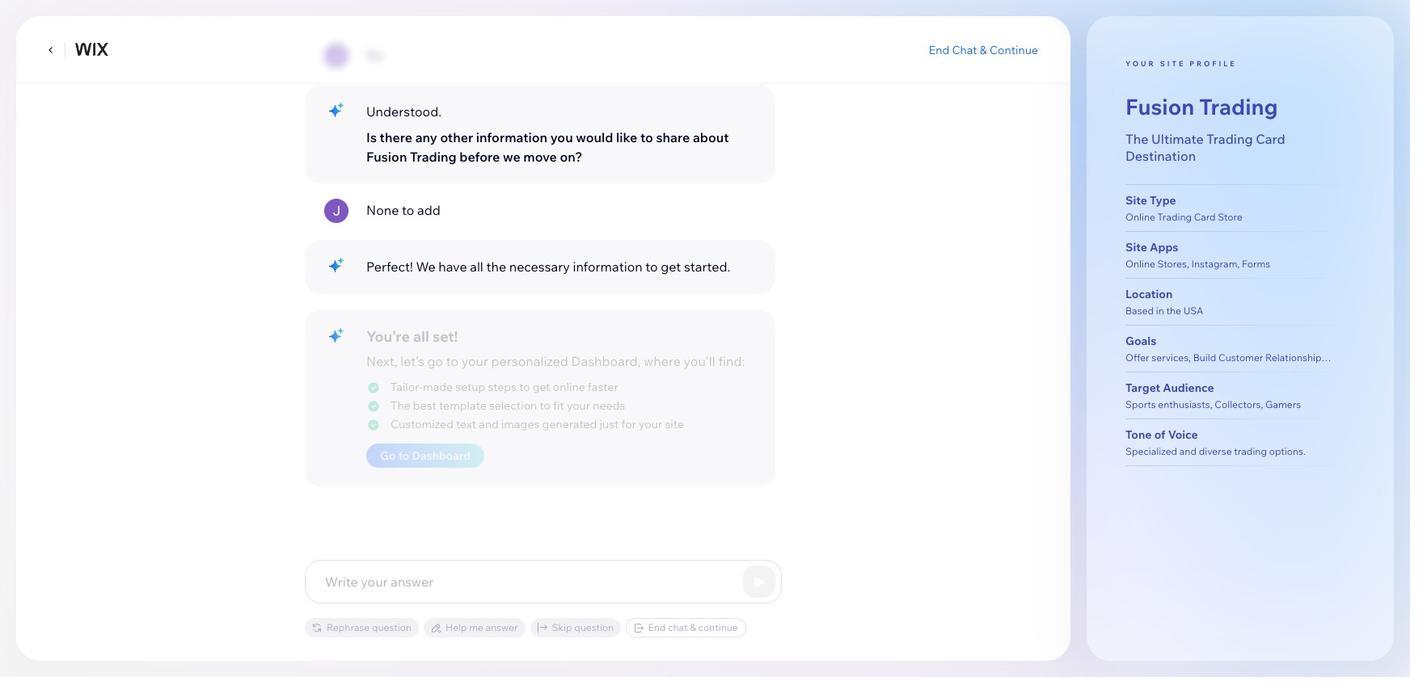 Task type: locate. For each thing, give the bounding box(es) containing it.
the up destination
[[1126, 131, 1149, 147]]

0 horizontal spatial your
[[462, 354, 489, 370]]

information up we
[[476, 129, 548, 146]]

information
[[476, 129, 548, 146], [573, 259, 643, 275]]

dashboard,
[[572, 354, 641, 370]]

get left started.
[[661, 259, 681, 275]]

1 horizontal spatial &
[[980, 43, 988, 57]]

and
[[479, 417, 499, 432], [1180, 445, 1197, 458]]

1 vertical spatial jacob image
[[324, 199, 349, 223]]

2 question from the left
[[575, 622, 614, 634]]

tailor-made setup steps to get online faster
[[391, 380, 619, 395]]

0 vertical spatial information
[[476, 129, 548, 146]]

and right text
[[479, 417, 499, 432]]

end for end chat & continue
[[929, 43, 950, 57]]

1 vertical spatial &
[[690, 622, 697, 634]]

your right fit
[[567, 399, 591, 413]]

share
[[656, 129, 690, 146]]

1 vertical spatial end
[[648, 622, 666, 634]]

jacob image for no
[[324, 44, 349, 68]]

0 horizontal spatial and
[[479, 417, 499, 432]]

your
[[462, 354, 489, 370], [567, 399, 591, 413], [639, 417, 663, 432]]

0 horizontal spatial the
[[487, 259, 507, 275]]

end left the "chat" on the bottom left of the page
[[648, 622, 666, 634]]

instagram,
[[1192, 258, 1240, 270]]

2 jacob image from the top
[[324, 199, 349, 223]]

card down fusion trading
[[1256, 131, 1286, 147]]

1 horizontal spatial all
[[470, 259, 484, 275]]

1 horizontal spatial card
[[1256, 131, 1286, 147]]

online inside site apps online stores, instagram, forms
[[1126, 258, 1156, 270]]

the right in
[[1167, 305, 1182, 317]]

& right the "chat" on the bottom left of the page
[[690, 622, 697, 634]]

to inside you're all set! next, let's go to your personalized dashboard, where you'll find:
[[446, 354, 459, 370]]

usa
[[1184, 305, 1204, 317]]

site
[[1161, 59, 1186, 68]]

fusion down there
[[366, 149, 407, 165]]

online down apps
[[1126, 258, 1156, 270]]

your up setup
[[462, 354, 489, 370]]

jacob image
[[324, 44, 349, 68], [324, 199, 349, 223]]

0 vertical spatial the
[[1126, 131, 1149, 147]]

for
[[622, 417, 637, 432]]

the
[[1126, 131, 1149, 147], [391, 399, 411, 413]]

1 vertical spatial site
[[1126, 240, 1148, 254]]

stores,
[[1158, 258, 1190, 270]]

the best template selection to fit your needs
[[391, 399, 626, 413]]

0 horizontal spatial the
[[391, 399, 411, 413]]

customized text and images generated just for your site
[[391, 417, 684, 432]]

1 jacob image from the top
[[324, 44, 349, 68]]

the down tailor-
[[391, 399, 411, 413]]

1 online from the top
[[1126, 211, 1156, 223]]

you're all set! next, let's go to your personalized dashboard, where you'll find:
[[366, 328, 745, 370]]

all left set!
[[413, 328, 430, 346]]

1 vertical spatial the
[[391, 399, 411, 413]]

needs
[[593, 399, 626, 413]]

would
[[576, 129, 614, 146]]

none to add
[[366, 202, 441, 218]]

0 vertical spatial site
[[1126, 193, 1148, 208]]

skip question
[[552, 622, 614, 634]]

we
[[416, 259, 436, 275]]

target
[[1126, 381, 1161, 395]]

question right rephrase
[[372, 622, 412, 634]]

0 horizontal spatial end
[[648, 622, 666, 634]]

images
[[501, 417, 540, 432]]

site for site apps
[[1126, 240, 1148, 254]]

perfect!
[[366, 259, 413, 275]]

0 horizontal spatial &
[[690, 622, 697, 634]]

end for end chat & continue
[[648, 622, 666, 634]]

0 horizontal spatial all
[[413, 328, 430, 346]]

site
[[665, 417, 684, 432]]

end chat & continue
[[929, 43, 1039, 57]]

1 vertical spatial online
[[1126, 258, 1156, 270]]

site
[[1126, 193, 1148, 208], [1126, 240, 1148, 254]]

1 vertical spatial all
[[413, 328, 430, 346]]

2 online from the top
[[1126, 258, 1156, 270]]

gamers
[[1266, 398, 1302, 411]]

all right have
[[470, 259, 484, 275]]

personalized
[[491, 354, 569, 370]]

is
[[366, 129, 377, 146]]

site apps online stores, instagram, forms
[[1126, 240, 1271, 270]]

0 vertical spatial end
[[929, 43, 950, 57]]

get
[[661, 259, 681, 275], [533, 380, 551, 395]]

&
[[980, 43, 988, 57], [690, 622, 697, 634]]

of
[[1155, 428, 1166, 442]]

the ultimate trading card destination
[[1126, 131, 1286, 164]]

0 vertical spatial card
[[1256, 131, 1286, 147]]

tailor-
[[391, 380, 423, 395]]

understood.
[[366, 104, 442, 120]]

0 horizontal spatial question
[[372, 622, 412, 634]]

trading
[[1235, 445, 1268, 458]]

trading down any
[[410, 149, 457, 165]]

diverse
[[1199, 445, 1233, 458]]

continue
[[990, 43, 1039, 57]]

your right for
[[639, 417, 663, 432]]

2 site from the top
[[1126, 240, 1148, 254]]

question right skip
[[575, 622, 614, 634]]

tone
[[1126, 428, 1152, 442]]

move
[[524, 149, 557, 165]]

1 horizontal spatial fusion
[[1126, 93, 1195, 121]]

is there any other information you would like to share about fusion trading before we move on?
[[366, 129, 729, 165]]

1 vertical spatial and
[[1180, 445, 1197, 458]]

0 horizontal spatial card
[[1195, 211, 1216, 223]]

to inside button
[[399, 449, 410, 464]]

generated
[[542, 417, 597, 432]]

1 vertical spatial your
[[567, 399, 591, 413]]

any
[[416, 129, 437, 146]]

1 horizontal spatial end
[[929, 43, 950, 57]]

your inside you're all set! next, let's go to your personalized dashboard, where you'll find:
[[462, 354, 489, 370]]

fusion inside the is there any other information you would like to share about fusion trading before we move on?
[[366, 149, 407, 165]]

2 vertical spatial your
[[639, 417, 663, 432]]

profile
[[1190, 59, 1237, 68]]

enthusiasts,
[[1159, 398, 1213, 411]]

site inside site apps online stores, instagram, forms
[[1126, 240, 1148, 254]]

0 vertical spatial online
[[1126, 211, 1156, 223]]

jacob image left no
[[324, 44, 349, 68]]

your site profile
[[1126, 59, 1237, 68]]

the inside location based in the usa
[[1167, 305, 1182, 317]]

& right chat
[[980, 43, 988, 57]]

customized
[[391, 417, 454, 432]]

trading down type
[[1158, 211, 1192, 223]]

site inside site type online trading card store
[[1126, 193, 1148, 208]]

the left necessary
[[487, 259, 507, 275]]

0 vertical spatial your
[[462, 354, 489, 370]]

1 horizontal spatial question
[[575, 622, 614, 634]]

& for chat
[[980, 43, 988, 57]]

destination
[[1126, 148, 1197, 164]]

site left apps
[[1126, 240, 1148, 254]]

site type online trading card store
[[1126, 193, 1243, 223]]

fusion
[[1126, 93, 1195, 121], [366, 149, 407, 165]]

steps
[[488, 380, 517, 395]]

card left store
[[1195, 211, 1216, 223]]

1 vertical spatial fusion
[[366, 149, 407, 165]]

0 vertical spatial get
[[661, 259, 681, 275]]

1 horizontal spatial the
[[1167, 305, 1182, 317]]

add
[[417, 202, 441, 218]]

0 horizontal spatial fusion
[[366, 149, 407, 165]]

and down voice
[[1180, 445, 1197, 458]]

Write your answer text field
[[306, 561, 781, 603]]

1 horizontal spatial information
[[573, 259, 643, 275]]

your
[[1126, 59, 1157, 68]]

chat
[[952, 43, 978, 57]]

online down type
[[1126, 211, 1156, 223]]

0 vertical spatial and
[[479, 417, 499, 432]]

sports
[[1126, 398, 1157, 411]]

end
[[929, 43, 950, 57], [648, 622, 666, 634]]

1 vertical spatial get
[[533, 380, 551, 395]]

text
[[456, 417, 476, 432]]

0 vertical spatial jacob image
[[324, 44, 349, 68]]

get left online
[[533, 380, 551, 395]]

made
[[423, 380, 453, 395]]

information right necessary
[[573, 259, 643, 275]]

0 vertical spatial fusion
[[1126, 93, 1195, 121]]

trading down fusion trading
[[1207, 131, 1254, 147]]

trading inside the is there any other information you would like to share about fusion trading before we move on?
[[410, 149, 457, 165]]

end left chat
[[929, 43, 950, 57]]

other
[[440, 129, 473, 146]]

1 site from the top
[[1126, 193, 1148, 208]]

online for apps
[[1126, 258, 1156, 270]]

help me answer
[[446, 622, 518, 634]]

to
[[641, 129, 653, 146], [402, 202, 414, 218], [646, 259, 658, 275], [446, 354, 459, 370], [519, 380, 530, 395], [540, 399, 551, 413], [399, 449, 410, 464]]

site left type
[[1126, 193, 1148, 208]]

1 question from the left
[[372, 622, 412, 634]]

fusion up ultimate
[[1126, 93, 1195, 121]]

you're
[[366, 328, 410, 346]]

no
[[366, 47, 384, 63]]

card inside the ultimate trading card destination
[[1256, 131, 1286, 147]]

1 horizontal spatial and
[[1180, 445, 1197, 458]]

1 vertical spatial the
[[1167, 305, 1182, 317]]

set!
[[433, 328, 458, 346]]

1 vertical spatial card
[[1195, 211, 1216, 223]]

1 horizontal spatial the
[[1126, 131, 1149, 147]]

online inside site type online trading card store
[[1126, 211, 1156, 223]]

trading
[[1200, 93, 1279, 121], [1207, 131, 1254, 147], [410, 149, 457, 165], [1158, 211, 1192, 223]]

the inside the ultimate trading card destination
[[1126, 131, 1149, 147]]

ultimate
[[1152, 131, 1204, 147]]

1 horizontal spatial get
[[661, 259, 681, 275]]

go to dashboard button
[[366, 444, 485, 468]]

0 horizontal spatial information
[[476, 129, 548, 146]]

0 vertical spatial &
[[980, 43, 988, 57]]

on?
[[560, 149, 583, 165]]

to inside the is there any other information you would like to share about fusion trading before we move on?
[[641, 129, 653, 146]]

0 horizontal spatial get
[[533, 380, 551, 395]]

question
[[372, 622, 412, 634], [575, 622, 614, 634]]

1 vertical spatial information
[[573, 259, 643, 275]]

your for and
[[639, 417, 663, 432]]

card inside site type online trading card store
[[1195, 211, 1216, 223]]

jacob image left none
[[324, 199, 349, 223]]

2 horizontal spatial your
[[639, 417, 663, 432]]



Task type: describe. For each thing, give the bounding box(es) containing it.
best
[[413, 399, 437, 413]]

information inside the is there any other information you would like to share about fusion trading before we move on?
[[476, 129, 548, 146]]

type
[[1150, 193, 1177, 208]]

just
[[600, 417, 619, 432]]

trading down "profile"
[[1200, 93, 1279, 121]]

based
[[1126, 305, 1154, 317]]

end chat & continue button
[[929, 43, 1039, 57]]

template
[[439, 399, 487, 413]]

1 horizontal spatial your
[[567, 399, 591, 413]]

chat
[[668, 622, 688, 634]]

go to dashboard
[[380, 449, 471, 464]]

options.
[[1270, 445, 1306, 458]]

me
[[469, 622, 484, 634]]

collectors,
[[1215, 398, 1264, 411]]

end chat & continue
[[648, 622, 738, 634]]

skip
[[552, 622, 572, 634]]

and inside tone of voice specialized and diverse trading options.
[[1180, 445, 1197, 458]]

none
[[366, 202, 399, 218]]

trading inside site type online trading card store
[[1158, 211, 1192, 223]]

the for the ultimate trading card destination
[[1126, 131, 1149, 147]]

target audience sports enthusiasts, collectors, gamers
[[1126, 381, 1302, 411]]

selection
[[489, 399, 537, 413]]

go
[[427, 354, 443, 370]]

online
[[553, 380, 585, 395]]

goals
[[1126, 334, 1157, 348]]

location based in the usa
[[1126, 287, 1204, 317]]

& for chat
[[690, 622, 697, 634]]

before
[[460, 149, 500, 165]]

specialized
[[1126, 445, 1178, 458]]

perfect! we have all the necessary information to get started.
[[366, 259, 731, 275]]

go
[[380, 449, 396, 464]]

voice
[[1169, 428, 1199, 442]]

audience
[[1164, 381, 1215, 395]]

about
[[693, 129, 729, 146]]

continue
[[699, 622, 738, 634]]

rephrase
[[327, 622, 370, 634]]

0 vertical spatial the
[[487, 259, 507, 275]]

apps
[[1150, 240, 1179, 254]]

you'll
[[684, 354, 716, 370]]

where
[[644, 354, 681, 370]]

site for site type
[[1126, 193, 1148, 208]]

started.
[[684, 259, 731, 275]]

0 vertical spatial all
[[470, 259, 484, 275]]

necessary
[[509, 259, 570, 275]]

answer
[[486, 622, 518, 634]]

question for rephrase question
[[372, 622, 412, 634]]

we
[[503, 149, 521, 165]]

your for set!
[[462, 354, 489, 370]]

dashboard
[[412, 449, 471, 464]]

jacob image for none to add
[[324, 199, 349, 223]]

the for the best template selection to fit your needs
[[391, 399, 411, 413]]

have
[[439, 259, 467, 275]]

faster
[[588, 380, 619, 395]]

forms
[[1243, 258, 1271, 270]]

question for skip question
[[575, 622, 614, 634]]

there
[[380, 129, 413, 146]]

you
[[551, 129, 573, 146]]

store
[[1219, 211, 1243, 223]]

fusion trading
[[1126, 93, 1279, 121]]

in
[[1157, 305, 1165, 317]]

all inside you're all set! next, let's go to your personalized dashboard, where you'll find:
[[413, 328, 430, 346]]

fit
[[553, 399, 564, 413]]

rephrase question
[[327, 622, 412, 634]]

let's
[[401, 354, 425, 370]]

help
[[446, 622, 467, 634]]

online for type
[[1126, 211, 1156, 223]]

location
[[1126, 287, 1173, 301]]

like
[[616, 129, 638, 146]]

find:
[[719, 354, 745, 370]]

next,
[[366, 354, 398, 370]]

trading inside the ultimate trading card destination
[[1207, 131, 1254, 147]]



Task type: vqa. For each thing, say whether or not it's contained in the screenshot.
a to the middle
no



